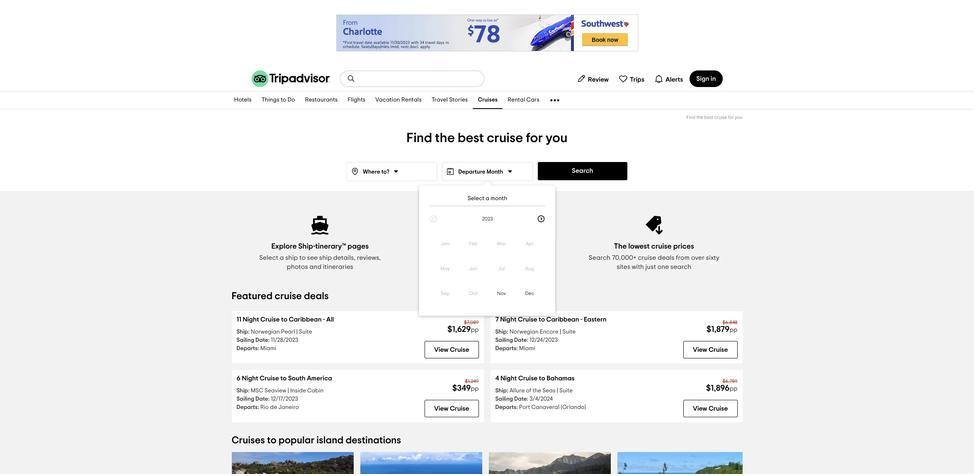 Task type: locate. For each thing, give the bounding box(es) containing it.
| inside ship : msc seaview | inside cabin sailing date: 12/17/2023 departs: rio de janeiro
[[288, 388, 289, 394]]

1 vertical spatial search
[[589, 255, 611, 261]]

suite for $1,629
[[299, 329, 312, 335]]

pp down $7,089
[[471, 327, 479, 334]]

0 vertical spatial deals
[[658, 255, 675, 261]]

0 vertical spatial select
[[468, 196, 485, 202]]

pp inside $7,089 $1,629 pp
[[471, 327, 479, 334]]

ship down 6
[[237, 388, 248, 394]]

miami for $1,879
[[519, 346, 535, 352]]

a left month
[[486, 196, 490, 202]]

a
[[486, 196, 490, 202], [280, 255, 284, 261]]

a down explore
[[280, 255, 284, 261]]

0 horizontal spatial you
[[546, 132, 568, 145]]

seas
[[543, 388, 556, 394]]

ship inside ship : norwegian pearl | suite sailing date: 11/28/2023 departs: miami
[[237, 329, 248, 335]]

select down explore
[[259, 255, 278, 261]]

date: left 11/28/2023
[[256, 338, 270, 344]]

| inside ship : norwegian pearl | suite sailing date: 11/28/2023 departs: miami
[[296, 329, 298, 335]]

miami
[[260, 346, 276, 352], [519, 346, 535, 352]]

night for $349
[[242, 375, 258, 382]]

sailing inside ship : norwegian pearl | suite sailing date: 11/28/2023 departs: miami
[[237, 338, 254, 344]]

1 horizontal spatial caribbean
[[547, 317, 579, 323]]

cruises for cruises to popular island destinations
[[232, 436, 265, 446]]

0 horizontal spatial with
[[478, 255, 490, 261]]

0 horizontal spatial norwegian
[[251, 329, 280, 335]]

to up pearl on the bottom of page
[[281, 317, 288, 323]]

with left our
[[478, 255, 490, 261]]

night right 11
[[243, 317, 259, 323]]

cruise up our
[[474, 243, 494, 251]]

the down travel stories link
[[435, 132, 455, 145]]

1 horizontal spatial ship
[[319, 255, 332, 261]]

11
[[237, 317, 241, 323]]

0 vertical spatial with
[[478, 255, 490, 261]]

sailing down 7
[[496, 338, 513, 344]]

pp
[[471, 327, 479, 334], [730, 327, 738, 334], [471, 386, 479, 392], [730, 386, 738, 392]]

0 horizontal spatial a
[[280, 255, 284, 261]]

month
[[491, 196, 507, 202]]

norwegian up 12/24/2023
[[510, 329, 539, 335]]

sailing inside ship : msc seaview | inside cabin sailing date: 12/17/2023 departs: rio de janeiro
[[237, 397, 254, 402]]

2 caribbean from the left
[[547, 317, 579, 323]]

1 miami from the left
[[260, 346, 276, 352]]

trips
[[630, 76, 645, 83]]

11 night cruise to caribbean - all
[[237, 317, 334, 323]]

cruise up month
[[487, 132, 523, 145]]

cruise
[[715, 115, 727, 120], [487, 132, 523, 145], [474, 243, 494, 251], [652, 243, 672, 251], [638, 255, 657, 261], [275, 292, 302, 302]]

things to do link
[[257, 92, 300, 109]]

prices
[[674, 243, 694, 251]]

caribbean up pearl on the bottom of page
[[289, 317, 322, 323]]

miami inside ship : norwegian pearl | suite sailing date: 11/28/2023 departs: miami
[[260, 346, 276, 352]]

2 vertical spatial the
[[533, 388, 542, 394]]

3/4/2024
[[530, 397, 553, 402]]

search image
[[347, 75, 355, 83]]

1 horizontal spatial select
[[468, 196, 485, 202]]

0 horizontal spatial deals
[[304, 292, 329, 302]]

ship inside ship : allure of the seas | suite sailing date: 3/4/2024 departs: port canaveral (orlando)
[[496, 388, 507, 394]]

view cruise down $1,629
[[434, 347, 469, 353]]

: for $1,879
[[507, 329, 508, 335]]

0 horizontal spatial for
[[526, 132, 543, 145]]

date: up port
[[514, 397, 529, 402]]

view cruise
[[434, 347, 469, 353], [693, 347, 728, 353], [434, 406, 469, 412], [693, 406, 728, 412]]

night right 4
[[501, 375, 517, 382]]

0 horizontal spatial miami
[[260, 346, 276, 352]]

itineraries
[[323, 264, 354, 270]]

1 vertical spatial a
[[280, 255, 284, 261]]

miami down 12/24/2023
[[519, 346, 535, 352]]

sign in
[[697, 76, 716, 82]]

0 horizontal spatial the
[[435, 132, 455, 145]]

vacation rentals link
[[371, 92, 427, 109]]

night
[[243, 317, 259, 323], [500, 317, 517, 323], [242, 375, 258, 382], [501, 375, 517, 382]]

your
[[439, 255, 452, 261]]

pages
[[348, 243, 369, 251]]

departs: inside ship : norwegian pearl | suite sailing date: 11/28/2023 departs: miami
[[237, 346, 259, 352]]

view cruise for $1,629
[[434, 347, 469, 353]]

0 vertical spatial cruises
[[478, 97, 498, 103]]

norwegian inside ship : norwegian pearl | suite sailing date: 11/28/2023 departs: miami
[[251, 329, 280, 335]]

pp inside $1,249 $349 pp
[[471, 386, 479, 392]]

flights
[[348, 97, 366, 103]]

: inside ship : norwegian encore | suite sailing date: 12/24/2023 departs: miami
[[507, 329, 508, 335]]

ship down 11
[[237, 329, 248, 335]]

1 horizontal spatial the
[[533, 388, 542, 394]]

1 vertical spatial cruises
[[232, 436, 265, 446]]

ship down ship‑tinerary™
[[319, 255, 332, 261]]

0 vertical spatial find the best cruise for you
[[687, 115, 743, 120]]

alerts link
[[651, 71, 687, 87]]

1 horizontal spatial a
[[486, 196, 490, 202]]

view cruise down "$1,879"
[[693, 347, 728, 353]]

best
[[705, 115, 714, 120], [458, 132, 484, 145]]

: for $349
[[248, 388, 250, 394]]

date: inside ship : allure of the seas | suite sailing date: 3/4/2024 departs: port canaveral (orlando)
[[514, 397, 529, 402]]

advertisement region
[[336, 15, 638, 52]]

| inside ship : norwegian encore | suite sailing date: 12/24/2023 departs: miami
[[560, 329, 561, 335]]

1 vertical spatial find the best cruise for you
[[407, 132, 568, 145]]

the down "sign"
[[697, 115, 704, 120]]

for
[[728, 115, 734, 120], [526, 132, 543, 145]]

0 horizontal spatial best
[[458, 132, 484, 145]]

find the best cruise for you
[[687, 115, 743, 120], [407, 132, 568, 145]]

pp for $1,896
[[730, 386, 738, 392]]

to left see on the bottom left of page
[[299, 255, 306, 261]]

view for $1,896
[[693, 406, 708, 412]]

1 norwegian from the left
[[251, 329, 280, 335]]

view for $1,629
[[434, 347, 449, 353]]

1 horizontal spatial miami
[[519, 346, 535, 352]]

1 vertical spatial select
[[259, 255, 278, 261]]

departs: left port
[[496, 405, 518, 411]]

0 horizontal spatial -
[[323, 317, 325, 323]]

cruise up of
[[519, 375, 538, 382]]

0 vertical spatial best
[[705, 115, 714, 120]]

night right 7
[[500, 317, 517, 323]]

deals up one
[[658, 255, 675, 261]]

trips link
[[616, 71, 648, 87]]

2 - from the left
[[581, 317, 583, 323]]

miami down 11/28/2023
[[260, 346, 276, 352]]

featured
[[232, 292, 273, 302]]

caribbean up encore
[[547, 317, 579, 323]]

| up the 12/17/2023
[[288, 388, 289, 394]]

suite right pearl on the bottom of page
[[299, 329, 312, 335]]

sailing down msc
[[237, 397, 254, 402]]

date:
[[256, 338, 270, 344], [514, 338, 529, 344], [256, 397, 270, 402], [514, 397, 529, 402]]

1 vertical spatial with
[[632, 264, 644, 270]]

1 vertical spatial the
[[435, 132, 455, 145]]

our
[[492, 255, 502, 261]]

pp down $1,249
[[471, 386, 479, 392]]

a inside explore ship‑tinerary™ pages select a ship to see ship details, reviews, photos and itineraries
[[280, 255, 284, 261]]

bahamas
[[547, 375, 575, 382]]

to
[[281, 97, 286, 103], [299, 255, 306, 261], [281, 317, 288, 323], [539, 317, 545, 323], [281, 375, 287, 382], [539, 375, 546, 382], [267, 436, 277, 446]]

encore
[[540, 329, 559, 335]]

jan
[[441, 241, 450, 246]]

0 horizontal spatial ship
[[285, 255, 298, 261]]

with left just
[[632, 264, 644, 270]]

travel
[[432, 97, 448, 103]]

select
[[468, 196, 485, 202], [259, 255, 278, 261]]

cruises down rio
[[232, 436, 265, 446]]

0 horizontal spatial cruises
[[232, 436, 265, 446]]

you
[[735, 115, 743, 120], [546, 132, 568, 145]]

departs: down 7
[[496, 346, 518, 352]]

cruise down '$349'
[[450, 406, 469, 412]]

cruise down "$1,879"
[[709, 347, 728, 353]]

2 norwegian from the left
[[510, 329, 539, 335]]

1 horizontal spatial with
[[632, 264, 644, 270]]

| right pearl on the bottom of page
[[296, 329, 298, 335]]

1 caribbean from the left
[[289, 317, 322, 323]]

view cruise down $1,896
[[693, 406, 728, 412]]

1 vertical spatial find
[[407, 132, 432, 145]]

ship inside ship : norwegian encore | suite sailing date: 12/24/2023 departs: miami
[[496, 329, 507, 335]]

$1,896
[[706, 385, 730, 393]]

1 horizontal spatial -
[[581, 317, 583, 323]]

suite inside ship : norwegian encore | suite sailing date: 12/24/2023 departs: miami
[[563, 329, 576, 335]]

deals up all on the bottom left of the page
[[304, 292, 329, 302]]

cruise up seaview
[[260, 375, 279, 382]]

eastern
[[584, 317, 607, 323]]

| right seas
[[557, 388, 558, 394]]

ship down 4
[[496, 388, 507, 394]]

to left 'popular'
[[267, 436, 277, 446]]

pp down $6,759
[[730, 386, 738, 392]]

norwegian inside ship : norwegian encore | suite sailing date: 12/24/2023 departs: miami
[[510, 329, 539, 335]]

departs: left rio
[[237, 405, 259, 411]]

date: up rio
[[256, 397, 270, 402]]

night right 6
[[242, 375, 258, 382]]

0 vertical spatial search
[[572, 168, 593, 174]]

de
[[270, 405, 277, 411]]

canaveral
[[532, 405, 560, 411]]

1 - from the left
[[323, 317, 325, 323]]

suite inside ship : norwegian pearl | suite sailing date: 11/28/2023 departs: miami
[[299, 329, 312, 335]]

ship
[[237, 329, 248, 335], [496, 329, 507, 335], [237, 388, 248, 394], [496, 388, 507, 394]]

may
[[440, 266, 450, 271]]

best up departure
[[458, 132, 484, 145]]

1 horizontal spatial find
[[687, 115, 696, 120]]

ship : msc seaview | inside cabin sailing date: 12/17/2023 departs: rio de janeiro
[[237, 388, 324, 411]]

sailing down 11
[[237, 338, 254, 344]]

search
[[572, 168, 593, 174], [589, 255, 611, 261]]

2 ship from the left
[[319, 255, 332, 261]]

2 miami from the left
[[519, 346, 535, 352]]

pp inside "$6,848 $1,879 pp"
[[730, 327, 738, 334]]

0 vertical spatial a
[[486, 196, 490, 202]]

$6,759 $1,896 pp
[[706, 379, 738, 393]]

0 horizontal spatial select
[[259, 255, 278, 261]]

vacation
[[376, 97, 400, 103]]

norwegian up 11/28/2023
[[251, 329, 280, 335]]

island
[[317, 436, 344, 446]]

1 ship from the left
[[285, 255, 298, 261]]

1 horizontal spatial deals
[[658, 255, 675, 261]]

view for $1,879
[[693, 347, 708, 353]]

date: inside ship : msc seaview | inside cabin sailing date: 12/17/2023 departs: rio de janeiro
[[256, 397, 270, 402]]

things to do
[[262, 97, 295, 103]]

pp inside $6,759 $1,896 pp
[[730, 386, 738, 392]]

pp down the $6,848
[[730, 327, 738, 334]]

things
[[262, 97, 279, 103]]

norwegian for $1,629
[[251, 329, 280, 335]]

- for $1,629
[[323, 317, 325, 323]]

suite right encore
[[563, 329, 576, 335]]

from
[[676, 255, 690, 261]]

cruises
[[478, 97, 498, 103], [232, 436, 265, 446]]

find the best cruise for you up departure month
[[407, 132, 568, 145]]

night for $1,629
[[243, 317, 259, 323]]

sailing
[[237, 338, 254, 344], [496, 338, 513, 344], [237, 397, 254, 402], [496, 397, 513, 402]]

: inside ship : allure of the seas | suite sailing date: 3/4/2024 departs: port canaveral (orlando)
[[507, 388, 508, 394]]

| right encore
[[560, 329, 561, 335]]

find the best cruise for you down in
[[687, 115, 743, 120]]

the
[[697, 115, 704, 120], [435, 132, 455, 145], [533, 388, 542, 394]]

port
[[519, 405, 530, 411]]

1 horizontal spatial for
[[728, 115, 734, 120]]

stories
[[449, 97, 468, 103]]

cruises left "rental"
[[478, 97, 498, 103]]

- left all on the bottom left of the page
[[323, 317, 325, 323]]

0 horizontal spatial caribbean
[[289, 317, 322, 323]]

inside
[[290, 388, 306, 394]]

ship inside ship : msc seaview | inside cabin sailing date: 12/17/2023 departs: rio de janeiro
[[237, 388, 248, 394]]

: for $1,896
[[507, 388, 508, 394]]

7 night cruise to caribbean - eastern
[[496, 317, 607, 323]]

0 horizontal spatial find
[[407, 132, 432, 145]]

with inside the lowest cruise prices search 70,000+ cruise deals from over sixty sites with just one search
[[632, 264, 644, 270]]

: inside ship : norwegian pearl | suite sailing date: 11/28/2023 departs: miami
[[248, 329, 250, 335]]

2 horizontal spatial the
[[697, 115, 704, 120]]

pp for $349
[[471, 386, 479, 392]]

suite down the bahamas
[[560, 388, 573, 394]]

(orlando)
[[561, 405, 586, 411]]

to left south
[[281, 375, 287, 382]]

select a month
[[468, 196, 507, 202]]

0 vertical spatial the
[[697, 115, 704, 120]]

the right of
[[533, 388, 542, 394]]

do
[[288, 97, 295, 103]]

None search field
[[340, 71, 484, 86]]

-
[[323, 317, 325, 323], [581, 317, 583, 323]]

6 night cruise to south america
[[237, 375, 332, 382]]

$6,848
[[723, 320, 738, 325]]

night for $1,896
[[501, 375, 517, 382]]

find
[[687, 115, 696, 120], [407, 132, 432, 145]]

date: inside ship : norwegian encore | suite sailing date: 12/24/2023 departs: miami
[[514, 338, 529, 344]]

miami inside ship : norwegian encore | suite sailing date: 12/24/2023 departs: miami
[[519, 346, 535, 352]]

4 night cruise to bahamas
[[496, 375, 575, 382]]

: inside ship : msc seaview | inside cabin sailing date: 12/17/2023 departs: rio de janeiro
[[248, 388, 250, 394]]

all
[[327, 317, 334, 323]]

0 horizontal spatial find the best cruise for you
[[407, 132, 568, 145]]

jun
[[469, 266, 478, 271]]

select left month
[[468, 196, 485, 202]]

ship up photos
[[285, 255, 298, 261]]

cruise down $1,896
[[709, 406, 728, 412]]

view cruise for $1,879
[[693, 347, 728, 353]]

| for $349
[[288, 388, 289, 394]]

| for $1,879
[[560, 329, 561, 335]]

departs: inside ship : allure of the seas | suite sailing date: 3/4/2024 departs: port canaveral (orlando)
[[496, 405, 518, 411]]

1 vertical spatial you
[[546, 132, 568, 145]]

photos
[[287, 264, 308, 270]]

ship for $349
[[237, 388, 248, 394]]

sep
[[441, 291, 450, 296]]

sailing down allure
[[496, 397, 513, 402]]

best down sign in
[[705, 115, 714, 120]]

cruise up 11 night cruise to caribbean - all
[[275, 292, 302, 302]]

date: left 12/24/2023
[[514, 338, 529, 344]]

1 vertical spatial best
[[458, 132, 484, 145]]

- left eastern
[[581, 317, 583, 323]]

:
[[248, 329, 250, 335], [507, 329, 508, 335], [248, 388, 250, 394], [507, 388, 508, 394]]

departs: down 11
[[237, 346, 259, 352]]

view cruise down '$349'
[[434, 406, 469, 412]]

ship down 7
[[496, 329, 507, 335]]

travel stories
[[432, 97, 468, 103]]

review link
[[574, 71, 612, 87]]

1 horizontal spatial cruises
[[478, 97, 498, 103]]

to inside explore ship‑tinerary™ pages select a ship to see ship details, reviews, photos and itineraries
[[299, 255, 306, 261]]

departs: inside ship : msc seaview | inside cabin sailing date: 12/17/2023 departs: rio de janeiro
[[237, 405, 259, 411]]

1 horizontal spatial you
[[735, 115, 743, 120]]

mar
[[497, 241, 506, 246]]

details,
[[333, 255, 356, 261]]

1 horizontal spatial norwegian
[[510, 329, 539, 335]]

month
[[487, 169, 503, 175]]

of
[[526, 388, 532, 394]]



Task type: vqa. For each thing, say whether or not it's contained in the screenshot.
the topmost Select
yes



Task type: describe. For each thing, give the bounding box(es) containing it.
reviews,
[[357, 255, 381, 261]]

featured cruise deals
[[232, 292, 329, 302]]

cruises to popular island destinations
[[232, 436, 401, 446]]

search inside the lowest cruise prices search 70,000+ cruise deals from over sixty sites with just one search
[[589, 255, 611, 261]]

date: inside ship : norwegian pearl | suite sailing date: 11/28/2023 departs: miami
[[256, 338, 270, 344]]

over
[[691, 255, 705, 261]]

$7,089
[[464, 320, 479, 325]]

allure
[[510, 388, 525, 394]]

1 horizontal spatial best
[[705, 115, 714, 120]]

the lowest cruise prices search 70,000+ cruise deals from over sixty sites with just one search
[[589, 243, 720, 270]]

rental cars link
[[503, 92, 545, 109]]

flights link
[[343, 92, 371, 109]]

pearl
[[281, 329, 295, 335]]

where
[[363, 169, 380, 175]]

6
[[237, 375, 241, 382]]

destinations
[[346, 436, 401, 446]]

south
[[288, 375, 306, 382]]

msc
[[251, 388, 263, 394]]

$6,848 $1,879 pp
[[707, 320, 738, 334]]

miami for $1,629
[[260, 346, 276, 352]]

just
[[646, 264, 656, 270]]

1 vertical spatial for
[[526, 132, 543, 145]]

rental cars
[[508, 97, 540, 103]]

restaurants
[[305, 97, 338, 103]]

ship for $1,629
[[237, 329, 248, 335]]

| inside ship : allure of the seas | suite sailing date: 3/4/2024 departs: port canaveral (orlando)
[[557, 388, 558, 394]]

the inside ship : allure of the seas | suite sailing date: 3/4/2024 departs: port canaveral (orlando)
[[533, 388, 542, 394]]

sign
[[697, 76, 710, 82]]

ship : norwegian pearl | suite sailing date: 11/28/2023 departs: miami
[[237, 329, 312, 352]]

hotels
[[234, 97, 252, 103]]

rental
[[508, 97, 525, 103]]

0 vertical spatial you
[[735, 115, 743, 120]]

dec
[[525, 291, 534, 296]]

jul
[[498, 266, 505, 271]]

one
[[658, 264, 669, 270]]

0 vertical spatial find
[[687, 115, 696, 120]]

and
[[310, 264, 322, 270]]

to left do
[[281, 97, 286, 103]]

pp for $1,629
[[471, 327, 479, 334]]

to up encore
[[539, 317, 545, 323]]

ship : norwegian encore | suite sailing date: 12/24/2023 departs: miami
[[496, 329, 576, 352]]

vacation rentals
[[376, 97, 422, 103]]

sign in link
[[690, 71, 723, 87]]

7
[[496, 317, 499, 323]]

oct
[[469, 291, 478, 296]]

janeiro
[[278, 405, 299, 411]]

view cruise for $1,896
[[693, 406, 728, 412]]

explore ship‑tinerary™ pages select a ship to see ship details, reviews, photos and itineraries
[[259, 243, 381, 270]]

caribbean for $1,629
[[289, 317, 322, 323]]

community
[[522, 255, 555, 261]]

seaview
[[265, 388, 286, 394]]

1 vertical spatial deals
[[304, 292, 329, 302]]

: for $1,629
[[248, 329, 250, 335]]

11/28/2023
[[271, 338, 298, 344]]

write
[[454, 243, 472, 251]]

sixty
[[706, 255, 720, 261]]

deals inside the lowest cruise prices search 70,000+ cruise deals from over sixty sites with just one search
[[658, 255, 675, 261]]

sailing inside ship : norwegian encore | suite sailing date: 12/24/2023 departs: miami
[[496, 338, 513, 344]]

rio
[[260, 405, 269, 411]]

cars
[[527, 97, 540, 103]]

caribbean for $1,879
[[547, 317, 579, 323]]

12/24/2023
[[530, 338, 558, 344]]

sites
[[617, 264, 631, 270]]

in
[[711, 76, 716, 82]]

cruise inside write cruise reviews share your opinion with our travel community
[[474, 243, 494, 251]]

cruise up ship : norwegian pearl | suite sailing date: 11/28/2023 departs: miami
[[261, 317, 280, 323]]

- for $1,879
[[581, 317, 583, 323]]

travel stories link
[[427, 92, 473, 109]]

to up seas
[[539, 375, 546, 382]]

$1,629
[[448, 326, 471, 334]]

popular
[[279, 436, 315, 446]]

opinion
[[454, 255, 477, 261]]

share
[[419, 255, 437, 261]]

pp for $1,879
[[730, 327, 738, 334]]

see
[[307, 255, 318, 261]]

$7,089 $1,629 pp
[[448, 320, 479, 334]]

view cruise for $349
[[434, 406, 469, 412]]

ship for $1,896
[[496, 388, 507, 394]]

$6,759
[[723, 379, 738, 384]]

departure month
[[459, 169, 503, 175]]

rentals
[[402, 97, 422, 103]]

lowest
[[629, 243, 650, 251]]

cruise down $1,629
[[450, 347, 469, 353]]

cruises link
[[473, 92, 503, 109]]

review
[[588, 76, 609, 83]]

search
[[671, 264, 692, 270]]

sailing inside ship : allure of the seas | suite sailing date: 3/4/2024 departs: port canaveral (orlando)
[[496, 397, 513, 402]]

america
[[307, 375, 332, 382]]

2023
[[482, 217, 493, 222]]

norwegian for $1,879
[[510, 329, 539, 335]]

cruise down in
[[715, 115, 727, 120]]

nov
[[497, 291, 506, 296]]

apr
[[526, 241, 534, 246]]

suite for $1,879
[[563, 329, 576, 335]]

1 horizontal spatial find the best cruise for you
[[687, 115, 743, 120]]

the
[[614, 243, 627, 251]]

| for $1,629
[[296, 329, 298, 335]]

cruise up one
[[652, 243, 672, 251]]

ship for $1,879
[[496, 329, 507, 335]]

with inside write cruise reviews share your opinion with our travel community
[[478, 255, 490, 261]]

restaurants link
[[300, 92, 343, 109]]

night for $1,879
[[500, 317, 517, 323]]

view for $349
[[434, 406, 449, 412]]

12/17/2023
[[271, 397, 298, 402]]

hotels link
[[229, 92, 257, 109]]

ship : allure of the seas | suite sailing date: 3/4/2024 departs: port canaveral (orlando)
[[496, 388, 586, 411]]

$1,879
[[707, 326, 730, 334]]

$1,249
[[465, 379, 479, 384]]

write cruise reviews share your opinion with our travel community
[[419, 243, 555, 261]]

cruises for cruises
[[478, 97, 498, 103]]

travel
[[503, 255, 521, 261]]

cruise up ship : norwegian encore | suite sailing date: 12/24/2023 departs: miami
[[518, 317, 538, 323]]

0 vertical spatial for
[[728, 115, 734, 120]]

select inside explore ship‑tinerary™ pages select a ship to see ship details, reviews, photos and itineraries
[[259, 255, 278, 261]]

suite inside ship : allure of the seas | suite sailing date: 3/4/2024 departs: port canaveral (orlando)
[[560, 388, 573, 394]]

departs: inside ship : norwegian encore | suite sailing date: 12/24/2023 departs: miami
[[496, 346, 518, 352]]

cruise up just
[[638, 255, 657, 261]]

tripadvisor image
[[252, 71, 330, 87]]



